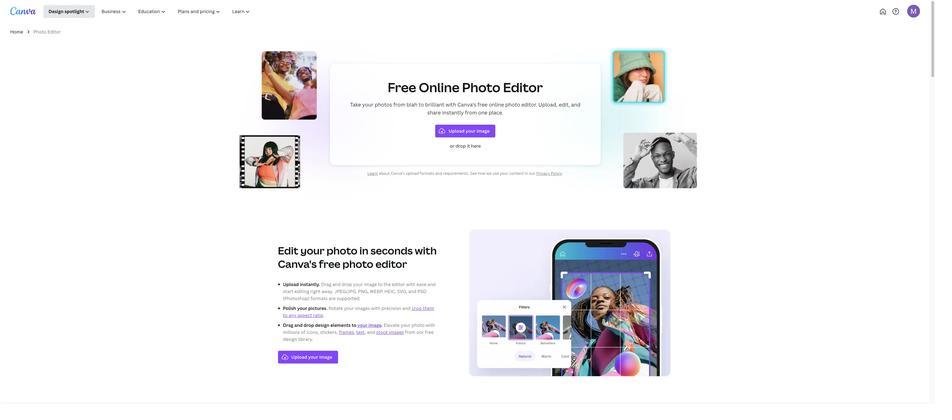 Task type: locate. For each thing, give the bounding box(es) containing it.
stock images link
[[376, 330, 404, 336]]

2 vertical spatial drop
[[304, 323, 314, 329]]

1 vertical spatial canva's
[[391, 171, 405, 176]]

and down your image link
[[367, 330, 375, 336]]

design down millions
[[283, 337, 297, 343]]

to inside take your photos from blah to brilliant with canva's free online photo editor. upload, edit, and share instantly from one place.
[[419, 101, 424, 108]]

design up stickers,
[[315, 323, 329, 329]]

and right ease
[[428, 282, 436, 288]]

drag up away. in the bottom left of the page
[[321, 282, 331, 288]]

2 vertical spatial from
[[405, 330, 415, 336]]

our down crop
[[417, 330, 424, 336]]

0 horizontal spatial ,
[[354, 330, 355, 336]]

free up away. in the bottom left of the page
[[319, 258, 340, 271]]

photos
[[375, 101, 392, 108]]

1 vertical spatial .
[[323, 313, 324, 319]]

upload instantly.
[[283, 282, 320, 288]]

upload
[[406, 171, 419, 176]]

in left the 'seconds'
[[360, 244, 368, 258]]

1 vertical spatial drag
[[283, 323, 293, 329]]

edit
[[278, 244, 298, 258]]

instantly.
[[300, 282, 320, 288]]

free up 'one'
[[477, 101, 487, 108]]

with inside drag and drop your image to the editor with ease and start editing right away. jpeg/jpg, png, webp, heic, svg, and psd (photoshop) formats are supported.
[[406, 282, 415, 288]]

design for library.
[[283, 337, 297, 343]]

from
[[393, 101, 405, 108], [465, 109, 477, 116], [405, 330, 415, 336]]

photo
[[505, 101, 520, 108], [327, 244, 358, 258], [343, 258, 373, 271], [412, 323, 425, 329]]

and left crop
[[403, 306, 411, 312]]

to for design
[[352, 323, 356, 329]]

.
[[562, 171, 563, 176], [323, 313, 324, 319], [382, 323, 383, 329]]

we
[[486, 171, 492, 176]]

1 vertical spatial free
[[319, 258, 340, 271]]

0 horizontal spatial drag
[[283, 323, 293, 329]]

text link
[[356, 330, 365, 336]]

drag and drop design elements to your image .
[[283, 323, 383, 329]]

1 horizontal spatial images
[[389, 330, 404, 336]]

. right privacy
[[562, 171, 563, 176]]

your up png,
[[353, 282, 363, 288]]

and right edit,
[[571, 101, 580, 108]]

0 vertical spatial formats
[[420, 171, 434, 176]]

your
[[362, 101, 373, 108], [500, 171, 508, 176], [301, 244, 325, 258], [353, 282, 363, 288], [297, 306, 307, 312], [344, 306, 354, 312], [357, 323, 368, 329], [401, 323, 411, 329]]

free inside take your photos from blah to brilliant with canva's free online photo editor. upload, edit, and share instantly from one place.
[[477, 101, 487, 108]]

1 vertical spatial image
[[369, 323, 382, 329]]

0 vertical spatial .
[[562, 171, 563, 176]]

to inside crop them to any aspect ratio
[[283, 313, 288, 319]]

1 horizontal spatial design
[[315, 323, 329, 329]]

to
[[419, 101, 424, 108], [378, 282, 383, 288], [283, 313, 288, 319], [352, 323, 356, 329]]

2 vertical spatial free
[[425, 330, 434, 336]]

1 vertical spatial drop
[[342, 282, 352, 288]]

0 vertical spatial free
[[477, 101, 487, 108]]

your right elevate on the bottom of page
[[401, 323, 411, 329]]

1 vertical spatial images
[[389, 330, 404, 336]]

design inside from our free design library.
[[283, 337, 297, 343]]

home link
[[10, 28, 23, 36]]

1 vertical spatial editor
[[392, 282, 405, 288]]

,
[[354, 330, 355, 336], [365, 330, 366, 336]]

1 horizontal spatial photo
[[462, 78, 500, 96]]

0 vertical spatial drop
[[455, 143, 466, 149]]

from left 'one'
[[465, 109, 477, 116]]

canva's up upload instantly.
[[278, 258, 317, 271]]

photo editor
[[33, 29, 61, 35]]

1 horizontal spatial drag
[[321, 282, 331, 288]]

drag for your
[[321, 282, 331, 288]]

0 vertical spatial in
[[525, 171, 528, 176]]

drop for drag and drop your image to the editor with ease and start editing right away. jpeg/jpg, png, webp, heic, svg, and psd (photoshop) formats are supported.
[[342, 282, 352, 288]]

drag
[[321, 282, 331, 288], [283, 323, 293, 329]]

and left psd
[[408, 289, 416, 295]]

here
[[471, 143, 481, 149]]

learn
[[368, 171, 378, 176]]

learn about canva's upload formats and requirements. see how we use your content in our privacy policy .
[[368, 171, 563, 176]]

your inside elevate your photo with millions of icons, stickers,
[[401, 323, 411, 329]]

drop inside drag and drop your image to the editor with ease and start editing right away. jpeg/jpg, png, webp, heic, svg, and psd (photoshop) formats are supported.
[[342, 282, 352, 288]]

your image link
[[357, 323, 382, 329]]

0 vertical spatial drag
[[321, 282, 331, 288]]

canva's right about on the left
[[391, 171, 405, 176]]

our
[[529, 171, 535, 176], [417, 330, 424, 336]]

1 horizontal spatial our
[[529, 171, 535, 176]]

0 horizontal spatial design
[[283, 337, 297, 343]]

with inside elevate your photo with millions of icons, stickers,
[[426, 323, 435, 329]]

your inside edit your photo in seconds with canva's free photo editor
[[301, 244, 325, 258]]

0 vertical spatial image
[[364, 282, 377, 288]]

0 horizontal spatial photo
[[33, 29, 46, 35]]

with
[[445, 101, 456, 108], [415, 244, 437, 258], [406, 282, 415, 288], [371, 306, 380, 312], [426, 323, 435, 329]]

editor inside edit your photo in seconds with canva's free photo editor
[[376, 258, 407, 271]]

formats down right
[[311, 296, 328, 302]]

0 horizontal spatial our
[[417, 330, 424, 336]]

and
[[571, 101, 580, 108], [435, 171, 442, 176], [332, 282, 341, 288], [428, 282, 436, 288], [408, 289, 416, 295], [403, 306, 411, 312], [294, 323, 303, 329], [367, 330, 375, 336]]

photo right home
[[33, 29, 46, 35]]

2 horizontal spatial .
[[562, 171, 563, 176]]

editor up svg,
[[392, 282, 405, 288]]

1 vertical spatial in
[[360, 244, 368, 258]]

privacy
[[536, 171, 550, 176]]

to right blah
[[419, 101, 424, 108]]

1 vertical spatial design
[[283, 337, 297, 343]]

2 horizontal spatial canva's
[[457, 101, 476, 108]]

2 vertical spatial canva's
[[278, 258, 317, 271]]

0 horizontal spatial drop
[[304, 323, 314, 329]]

instantly
[[442, 109, 464, 116]]

in
[[525, 171, 528, 176], [360, 244, 368, 258]]

0 horizontal spatial .
[[323, 313, 324, 319]]

and left requirements.
[[435, 171, 442, 176]]

one
[[478, 109, 487, 116]]

photo up online
[[462, 78, 500, 96]]

our left privacy
[[529, 171, 535, 176]]

1 horizontal spatial ,
[[365, 330, 366, 336]]

with inside edit your photo in seconds with canva's free photo editor
[[415, 244, 437, 258]]

from right 'stock images' link
[[405, 330, 415, 336]]

rotate
[[329, 306, 343, 312]]

from left blah
[[393, 101, 405, 108]]

how
[[478, 171, 485, 176]]

0 horizontal spatial editor
[[47, 29, 61, 35]]

use
[[493, 171, 499, 176]]

0 horizontal spatial canva's
[[278, 258, 317, 271]]

editor up the
[[376, 258, 407, 271]]

1 horizontal spatial free
[[425, 330, 434, 336]]

1 horizontal spatial canva's
[[391, 171, 405, 176]]

1 horizontal spatial .
[[382, 323, 383, 329]]

your right edit
[[301, 244, 325, 258]]

to left any on the left bottom of the page
[[283, 313, 288, 319]]

canva's
[[457, 101, 476, 108], [391, 171, 405, 176], [278, 258, 317, 271]]

2 vertical spatial .
[[382, 323, 383, 329]]

to up text link
[[352, 323, 356, 329]]

editor
[[47, 29, 61, 35], [503, 78, 543, 96]]

0 horizontal spatial free
[[319, 258, 340, 271]]

0 vertical spatial design
[[315, 323, 329, 329]]

to inside drag and drop your image to the editor with ease and start editing right away. jpeg/jpg, png, webp, heic, svg, and psd (photoshop) formats are supported.
[[378, 282, 383, 288]]

images down elevate on the bottom of page
[[389, 330, 404, 336]]

to left the
[[378, 282, 383, 288]]

drag and drop your image to the editor with ease and start editing right away. jpeg/jpg, png, webp, heic, svg, and psd (photoshop) formats are supported.
[[283, 282, 436, 302]]

1 vertical spatial editor
[[503, 78, 543, 96]]

drop up icons,
[[304, 323, 314, 329]]

svg,
[[397, 289, 407, 295]]

image up webp,
[[364, 282, 377, 288]]

0 vertical spatial photo
[[33, 29, 46, 35]]

drop left it
[[455, 143, 466, 149]]

2 , from the left
[[365, 330, 366, 336]]

free down them
[[425, 330, 434, 336]]

with inside take your photos from blah to brilliant with canva's free online photo editor. upload, edit, and share instantly from one place.
[[445, 101, 456, 108]]

images down png,
[[355, 306, 370, 312]]

supported.
[[337, 296, 361, 302]]

your inside take your photos from blah to brilliant with canva's free online photo editor. upload, edit, and share instantly from one place.
[[362, 101, 373, 108]]

jpeg/jpg,
[[334, 289, 357, 295]]

1 vertical spatial our
[[417, 330, 424, 336]]

free
[[477, 101, 487, 108], [319, 258, 340, 271], [425, 330, 434, 336]]

photo filters editing using the canva photo editor on a mobile device image
[[469, 230, 670, 377]]

(photoshop)
[[283, 296, 310, 302]]

2 horizontal spatial free
[[477, 101, 487, 108]]

photo
[[33, 29, 46, 35], [462, 78, 500, 96]]

image
[[364, 282, 377, 288], [369, 323, 382, 329]]

your right take
[[362, 101, 373, 108]]

your right use
[[500, 171, 508, 176]]

your inside drag and drop your image to the editor with ease and start editing right away. jpeg/jpg, png, webp, heic, svg, and psd (photoshop) formats are supported.
[[353, 282, 363, 288]]

drag up millions
[[283, 323, 293, 329]]

0 vertical spatial canva's
[[457, 101, 476, 108]]

icons,
[[307, 330, 319, 336]]

your up text link
[[357, 323, 368, 329]]

. down pictures. at the left bottom
[[323, 313, 324, 319]]

requirements.
[[443, 171, 469, 176]]

policy
[[551, 171, 562, 176]]

image up frames , text , and stock images
[[369, 323, 382, 329]]

drop up jpeg/jpg,
[[342, 282, 352, 288]]

content
[[509, 171, 524, 176]]

seconds
[[371, 244, 413, 258]]

1 vertical spatial formats
[[311, 296, 328, 302]]

online
[[489, 101, 504, 108]]

0 vertical spatial editor
[[376, 258, 407, 271]]

0 vertical spatial editor
[[47, 29, 61, 35]]

. up stock
[[382, 323, 383, 329]]

our inside from our free design library.
[[417, 330, 424, 336]]

psd
[[418, 289, 427, 295]]

0 vertical spatial from
[[393, 101, 405, 108]]

drop
[[455, 143, 466, 149], [342, 282, 352, 288], [304, 323, 314, 329]]

top level navigation element
[[43, 5, 277, 18]]

1 horizontal spatial drop
[[342, 282, 352, 288]]

canva's up instantly
[[457, 101, 476, 108]]

drag inside drag and drop your image to the editor with ease and start editing right away. jpeg/jpg, png, webp, heic, svg, and psd (photoshop) formats are supported.
[[321, 282, 331, 288]]

0 horizontal spatial formats
[[311, 296, 328, 302]]

images
[[355, 306, 370, 312], [389, 330, 404, 336]]

crop them to any aspect ratio
[[283, 306, 434, 319]]

0 vertical spatial images
[[355, 306, 370, 312]]

in right content
[[525, 171, 528, 176]]

your up the aspect
[[297, 306, 307, 312]]

formats right 'upload'
[[420, 171, 434, 176]]

0 horizontal spatial in
[[360, 244, 368, 258]]

preview of the canva free photo editor image
[[225, 41, 705, 199]]



Task type: vqa. For each thing, say whether or not it's contained in the screenshot.
the bottom .
yes



Task type: describe. For each thing, give the bounding box(es) containing it.
take
[[350, 101, 361, 108]]

learn link
[[368, 171, 378, 176]]

millions
[[283, 330, 300, 336]]

drop for drag and drop design elements to your image .
[[304, 323, 314, 329]]

it
[[467, 143, 470, 149]]

elements
[[330, 323, 351, 329]]

of
[[301, 330, 305, 336]]

0 horizontal spatial images
[[355, 306, 370, 312]]

png,
[[358, 289, 369, 295]]

upload
[[283, 282, 299, 288]]

edit your photo in seconds with canva's free photo editor
[[278, 244, 437, 271]]

in inside edit your photo in seconds with canva's free photo editor
[[360, 244, 368, 258]]

canva's inside take your photos from blah to brilliant with canva's free online photo editor. upload, edit, and share instantly from one place.
[[457, 101, 476, 108]]

canva's inside edit your photo in seconds with canva's free photo editor
[[278, 258, 317, 271]]

ratio
[[313, 313, 323, 319]]

home
[[10, 29, 23, 35]]

and up away. in the bottom left of the page
[[332, 282, 341, 288]]

right
[[310, 289, 321, 295]]

1 horizontal spatial editor
[[503, 78, 543, 96]]

brilliant
[[425, 101, 444, 108]]

from our free design library.
[[283, 330, 434, 343]]

drag for design
[[283, 323, 293, 329]]

image inside drag and drop your image to the editor with ease and start editing right away. jpeg/jpg, png, webp, heic, svg, and psd (photoshop) formats are supported.
[[364, 282, 377, 288]]

1 vertical spatial photo
[[462, 78, 500, 96]]

crop
[[412, 306, 422, 312]]

2 horizontal spatial drop
[[455, 143, 466, 149]]

online
[[419, 78, 459, 96]]

to for your
[[378, 282, 383, 288]]

about
[[379, 171, 390, 176]]

stock
[[376, 330, 388, 336]]

formats inside drag and drop your image to the editor with ease and start editing right away. jpeg/jpg, png, webp, heic, svg, and psd (photoshop) formats are supported.
[[311, 296, 328, 302]]

precision
[[382, 306, 401, 312]]

and inside take your photos from blah to brilliant with canva's free online photo editor. upload, edit, and share instantly from one place.
[[571, 101, 580, 108]]

polish
[[283, 306, 296, 312]]

1 , from the left
[[354, 330, 355, 336]]

privacy policy link
[[536, 171, 562, 176]]

elevate your photo with millions of icons, stickers,
[[283, 323, 435, 336]]

free inside edit your photo in seconds with canva's free photo editor
[[319, 258, 340, 271]]

photo inside take your photos from blah to brilliant with canva's free online photo editor. upload, edit, and share instantly from one place.
[[505, 101, 520, 108]]

pictures.
[[308, 306, 328, 312]]

any
[[289, 313, 296, 319]]

photo inside elevate your photo with millions of icons, stickers,
[[412, 323, 425, 329]]

library.
[[298, 337, 313, 343]]

frames
[[339, 330, 354, 336]]

see
[[470, 171, 477, 176]]

place.
[[489, 109, 503, 116]]

heic,
[[384, 289, 396, 295]]

take your photos from blah to brilliant with canva's free online photo editor. upload, edit, and share instantly from one place.
[[350, 101, 580, 116]]

aspect
[[298, 313, 312, 319]]

them
[[423, 306, 434, 312]]

to for from
[[419, 101, 424, 108]]

1 horizontal spatial in
[[525, 171, 528, 176]]

webp,
[[370, 289, 383, 295]]

start
[[283, 289, 293, 295]]

ease
[[417, 282, 426, 288]]

upload,
[[538, 101, 557, 108]]

your down supported.
[[344, 306, 354, 312]]

polish your pictures.
[[283, 306, 328, 312]]

1 vertical spatial from
[[465, 109, 477, 116]]

rotate your images with precision and
[[329, 306, 412, 312]]

free online photo editor
[[388, 78, 543, 96]]

frames , text , and stock images
[[339, 330, 404, 336]]

editing
[[294, 289, 309, 295]]

away.
[[322, 289, 333, 295]]

or
[[450, 143, 454, 149]]

the
[[384, 282, 391, 288]]

free
[[388, 78, 416, 96]]

are
[[329, 296, 336, 302]]

text
[[356, 330, 365, 336]]

elevate
[[384, 323, 400, 329]]

stickers,
[[320, 330, 338, 336]]

free inside from our free design library.
[[425, 330, 434, 336]]

1 horizontal spatial formats
[[420, 171, 434, 176]]

edit,
[[559, 101, 570, 108]]

design for elements
[[315, 323, 329, 329]]

0 vertical spatial our
[[529, 171, 535, 176]]

editor inside drag and drop your image to the editor with ease and start editing right away. jpeg/jpg, png, webp, heic, svg, and psd (photoshop) formats are supported.
[[392, 282, 405, 288]]

or drop it here
[[450, 143, 481, 149]]

blah
[[406, 101, 417, 108]]

from inside from our free design library.
[[405, 330, 415, 336]]

share
[[427, 109, 441, 116]]

and up of
[[294, 323, 303, 329]]

editor.
[[521, 101, 537, 108]]

frames link
[[339, 330, 354, 336]]

crop them to any aspect ratio link
[[283, 306, 434, 319]]



